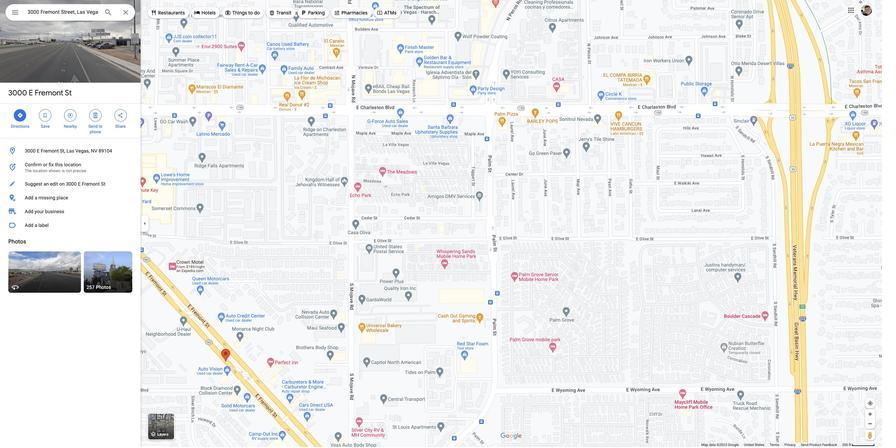 Task type: locate. For each thing, give the bounding box(es) containing it.
do
[[254, 10, 260, 16]]

1 vertical spatial send
[[801, 443, 809, 447]]

3000 Fremont Street, Las Vegas, NV field
[[6, 4, 135, 21]]

fremont
[[35, 88, 63, 98], [41, 148, 59, 154], [82, 181, 100, 187]]

phone
[[90, 130, 101, 134]]

3000
[[8, 88, 27, 98], [25, 148, 36, 154], [66, 181, 77, 187]]

edit
[[50, 181, 58, 187]]

1 horizontal spatial st
[[101, 181, 105, 187]]

add for add a missing place
[[25, 195, 33, 201]]

2 horizontal spatial e
[[78, 181, 81, 187]]

3000 inside suggest an edit on 3000 e fremont st button
[[66, 181, 77, 187]]

2 add from the top
[[25, 209, 33, 214]]

photos right '257'
[[96, 285, 111, 290]]

 parking
[[301, 9, 325, 17]]

 restaurants
[[151, 9, 185, 17]]

add
[[25, 195, 33, 201], [25, 209, 33, 214], [25, 223, 33, 228]]

a for missing
[[35, 195, 37, 201]]


[[151, 9, 157, 17]]

send
[[88, 124, 98, 129], [801, 443, 809, 447]]

2 vertical spatial add
[[25, 223, 33, 228]]


[[92, 112, 98, 119]]

1 add from the top
[[25, 195, 33, 201]]

3000 e fremont st main content
[[0, 0, 141, 447]]

or
[[43, 162, 47, 167]]


[[194, 9, 200, 17]]

0 vertical spatial photos
[[8, 238, 26, 245]]

pharmacies
[[342, 10, 368, 16]]

place
[[57, 195, 68, 201]]

1 vertical spatial location
[[33, 169, 48, 173]]

2 a from the top
[[35, 223, 37, 228]]

fremont for st
[[35, 88, 63, 98]]

0 vertical spatial send
[[88, 124, 98, 129]]

0 vertical spatial add
[[25, 195, 33, 201]]

200
[[842, 443, 848, 447]]

add left label
[[25, 223, 33, 228]]

send up phone
[[88, 124, 98, 129]]

fremont down precise
[[82, 181, 100, 187]]

map
[[701, 443, 708, 447]]

add down suggest
[[25, 195, 33, 201]]

0 vertical spatial 3000
[[8, 88, 27, 98]]

add left your on the left of page
[[25, 209, 33, 214]]

to left do
[[248, 10, 253, 16]]

0 horizontal spatial to
[[99, 124, 102, 129]]

st
[[65, 88, 72, 98], [101, 181, 105, 187]]

a inside 'add a missing place' "button"
[[35, 195, 37, 201]]

fremont inside button
[[41, 148, 59, 154]]

is
[[62, 169, 65, 173]]

an
[[44, 181, 49, 187]]

3000 inside 3000 e fremont st, las vegas, nv 89104 button
[[25, 148, 36, 154]]

send left product
[[801, 443, 809, 447]]

fremont inside button
[[82, 181, 100, 187]]

add a label
[[25, 223, 49, 228]]

1 a from the top
[[35, 195, 37, 201]]

location down "or"
[[33, 169, 48, 173]]

0 vertical spatial fremont
[[35, 88, 63, 98]]

a inside add a label button
[[35, 223, 37, 228]]

to up phone
[[99, 124, 102, 129]]

footer containing map data ©2023 google
[[701, 443, 842, 447]]

hotels
[[201, 10, 216, 16]]

1 vertical spatial add
[[25, 209, 33, 214]]

2 vertical spatial fremont
[[82, 181, 100, 187]]

st up 
[[65, 88, 72, 98]]

0 horizontal spatial st
[[65, 88, 72, 98]]

directions
[[11, 124, 29, 129]]

footer inside google maps element
[[701, 443, 842, 447]]

st down the 89104
[[101, 181, 105, 187]]

e inside button
[[78, 181, 81, 187]]

location
[[64, 162, 81, 167], [33, 169, 48, 173]]

e inside button
[[37, 148, 40, 154]]

st inside button
[[101, 181, 105, 187]]

share
[[115, 124, 126, 129]]

0 vertical spatial st
[[65, 88, 72, 98]]

google
[[728, 443, 739, 447]]

1 vertical spatial a
[[35, 223, 37, 228]]

None field
[[28, 8, 99, 16]]

atms
[[384, 10, 397, 16]]

footer
[[701, 443, 842, 447]]

a left missing
[[35, 195, 37, 201]]

3000 e fremont st, las vegas, nv 89104 button
[[0, 144, 141, 158]]

add inside button
[[25, 223, 33, 228]]

 hotels
[[194, 9, 216, 17]]

1 vertical spatial fremont
[[41, 148, 59, 154]]

states
[[755, 443, 765, 447]]

0 horizontal spatial e
[[29, 88, 33, 98]]

a left label
[[35, 223, 37, 228]]

add a missing place button
[[0, 191, 141, 205]]

collapse side panel image
[[141, 220, 149, 227]]

1 vertical spatial 3000
[[25, 148, 36, 154]]

send inside button
[[801, 443, 809, 447]]

transit
[[276, 10, 292, 16]]

3000 e fremont st
[[8, 88, 72, 98]]

 atms
[[377, 9, 397, 17]]

1 vertical spatial photos
[[96, 285, 111, 290]]

0 vertical spatial a
[[35, 195, 37, 201]]

1 vertical spatial to
[[99, 124, 102, 129]]

1 vertical spatial st
[[101, 181, 105, 187]]

a for label
[[35, 223, 37, 228]]

3000 right on in the top of the page
[[66, 181, 77, 187]]

ft
[[849, 443, 851, 447]]

fremont left st,
[[41, 148, 59, 154]]

200 ft button
[[842, 443, 875, 447]]

photos down add a label
[[8, 238, 26, 245]]

1 vertical spatial e
[[37, 148, 40, 154]]

location up not
[[64, 162, 81, 167]]

united states
[[744, 443, 765, 447]]


[[269, 9, 275, 17]]

 things to do
[[225, 9, 260, 17]]

0 vertical spatial location
[[64, 162, 81, 167]]

0 vertical spatial e
[[29, 88, 33, 98]]

0 horizontal spatial send
[[88, 124, 98, 129]]

terms button
[[770, 443, 779, 447]]

actions for 3000 e fremont st region
[[0, 104, 141, 138]]

send for send product feedback
[[801, 443, 809, 447]]

0 vertical spatial to
[[248, 10, 253, 16]]

3000 up  on the top left
[[8, 88, 27, 98]]

suggest
[[25, 181, 42, 187]]

send product feedback
[[801, 443, 837, 447]]

2 vertical spatial e
[[78, 181, 81, 187]]

send inside send to phone
[[88, 124, 98, 129]]

 button
[[6, 4, 25, 22]]

a
[[35, 195, 37, 201], [35, 223, 37, 228]]

the
[[25, 169, 32, 173]]

photos
[[8, 238, 26, 245], [96, 285, 111, 290]]

0 horizontal spatial photos
[[8, 238, 26, 245]]

to
[[248, 10, 253, 16], [99, 124, 102, 129]]


[[117, 112, 124, 119]]

1 horizontal spatial photos
[[96, 285, 111, 290]]

1 horizontal spatial to
[[248, 10, 253, 16]]

2 vertical spatial 3000
[[66, 181, 77, 187]]

1 horizontal spatial e
[[37, 148, 40, 154]]

fremont up 
[[35, 88, 63, 98]]

not
[[66, 169, 72, 173]]

confirm
[[25, 162, 42, 167]]

3000 up confirm
[[25, 148, 36, 154]]

1 horizontal spatial send
[[801, 443, 809, 447]]

add inside "button"
[[25, 195, 33, 201]]

add for add your business
[[25, 209, 33, 214]]

google account: ben chafik  
(ben.chafik@adept.ai) image
[[861, 5, 872, 16]]

257 photos button
[[84, 252, 132, 293]]

3 add from the top
[[25, 223, 33, 228]]

zoom in image
[[868, 412, 873, 417]]



Task type: vqa. For each thing, say whether or not it's contained in the screenshot.


Task type: describe. For each thing, give the bounding box(es) containing it.

[[17, 112, 23, 119]]

suggest an edit on 3000 e fremont st
[[25, 181, 105, 187]]

label
[[38, 223, 49, 228]]

send for send to phone
[[88, 124, 98, 129]]

3000 for 3000 e fremont st, las vegas, nv 89104
[[25, 148, 36, 154]]

257 photos
[[86, 285, 111, 290]]

feedback
[[822, 443, 837, 447]]

layers
[[157, 433, 168, 437]]

to inside send to phone
[[99, 124, 102, 129]]

add a label button
[[0, 218, 141, 232]]

product
[[810, 443, 822, 447]]

this
[[55, 162, 63, 167]]

3000 for 3000 e fremont st
[[8, 88, 27, 98]]

st,
[[60, 148, 65, 154]]

nearby
[[64, 124, 77, 129]]

send to phone
[[88, 124, 102, 134]]

confirm or fix this location the location shown is not precise
[[25, 162, 86, 173]]

google maps element
[[0, 0, 882, 447]]

257
[[86, 285, 95, 290]]

show street view coverage image
[[865, 430, 875, 440]]

data
[[709, 443, 716, 447]]

las
[[67, 148, 74, 154]]

1 horizontal spatial location
[[64, 162, 81, 167]]

precise
[[73, 169, 86, 173]]

send product feedback button
[[801, 443, 837, 447]]

united
[[744, 443, 754, 447]]

add for add a label
[[25, 223, 33, 228]]

to inside ' things to do'
[[248, 10, 253, 16]]

your
[[35, 209, 44, 214]]

3000 e fremont st, las vegas, nv 89104
[[25, 148, 112, 154]]

privacy
[[785, 443, 796, 447]]

add your business
[[25, 209, 64, 214]]

add your business link
[[0, 205, 141, 218]]

fix
[[49, 162, 54, 167]]

privacy button
[[785, 443, 796, 447]]

©2023
[[717, 443, 727, 447]]

map data ©2023 google
[[701, 443, 739, 447]]

200 ft
[[842, 443, 851, 447]]

 search field
[[6, 4, 135, 22]]

vegas,
[[75, 148, 90, 154]]


[[334, 9, 340, 17]]

missing
[[38, 195, 55, 201]]

terms
[[770, 443, 779, 447]]

nv
[[91, 148, 97, 154]]

restaurants
[[158, 10, 185, 16]]

united states button
[[744, 443, 765, 447]]

e for 3000 e fremont st
[[29, 88, 33, 98]]

show your location image
[[867, 400, 874, 407]]

shown
[[49, 169, 61, 173]]

fremont for st,
[[41, 148, 59, 154]]

none field inside 3000 fremont street, las vegas, nv field
[[28, 8, 99, 16]]

parking
[[308, 10, 325, 16]]

e for 3000 e fremont st, las vegas, nv 89104
[[37, 148, 40, 154]]

photos inside button
[[96, 285, 111, 290]]

0 horizontal spatial location
[[33, 169, 48, 173]]


[[377, 9, 383, 17]]


[[11, 8, 19, 17]]

zoom out image
[[868, 421, 873, 427]]

things
[[232, 10, 247, 16]]

suggest an edit on 3000 e fremont st button
[[0, 177, 141, 191]]


[[225, 9, 231, 17]]

business
[[45, 209, 64, 214]]

 transit
[[269, 9, 292, 17]]

on
[[59, 181, 65, 187]]

89104
[[99, 148, 112, 154]]


[[67, 112, 73, 119]]


[[301, 9, 307, 17]]

add a missing place
[[25, 195, 68, 201]]

 pharmacies
[[334, 9, 368, 17]]

save
[[41, 124, 50, 129]]


[[42, 112, 48, 119]]



